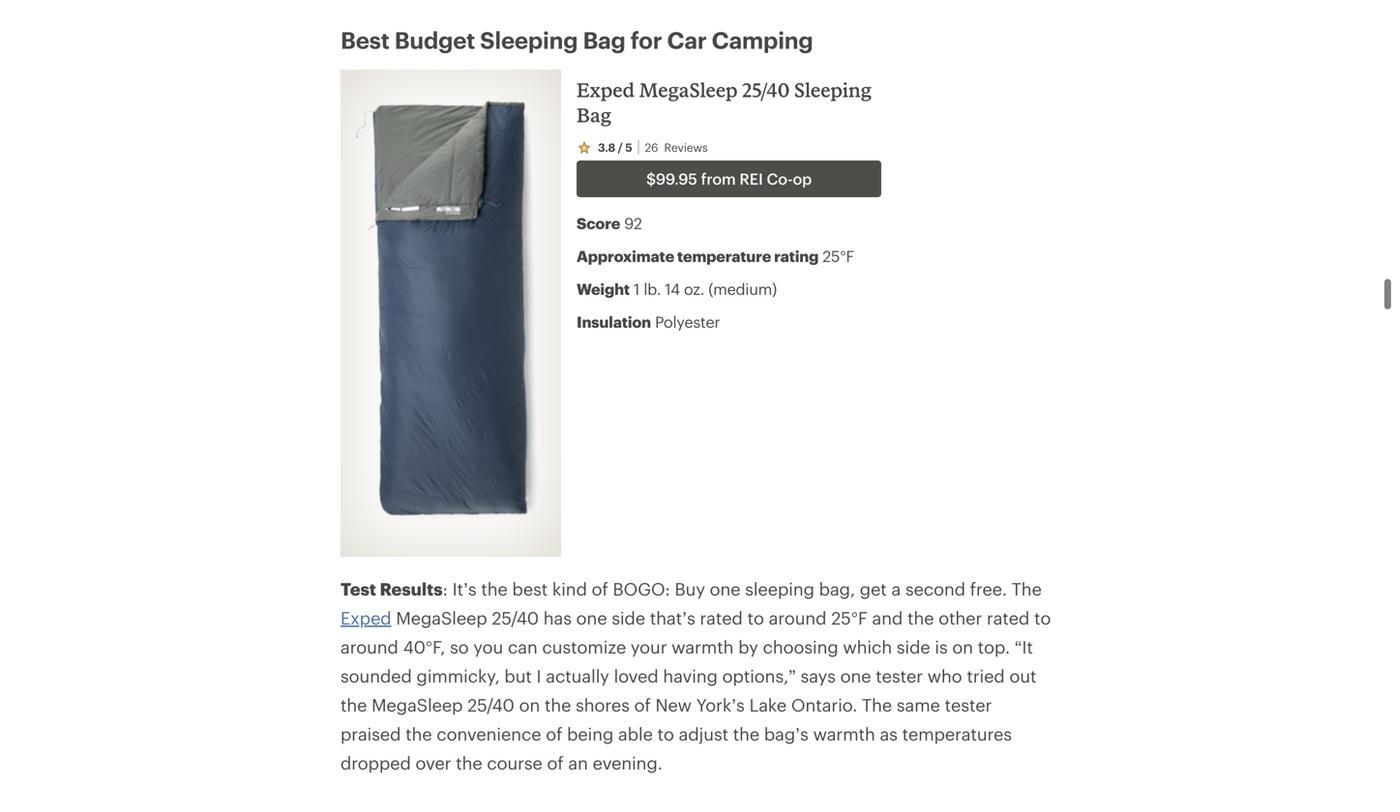 Task type: describe. For each thing, give the bounding box(es) containing it.
0 vertical spatial side
[[612, 609, 646, 629]]

26 reviews
[[645, 141, 708, 155]]

$99.95 from rei co-op link
[[577, 161, 882, 198]]

40°f,
[[403, 638, 446, 658]]

options,"
[[723, 667, 796, 687]]

dropped
[[341, 754, 411, 774]]

sounded
[[341, 667, 412, 687]]

1 horizontal spatial on
[[953, 638, 974, 658]]

having
[[663, 667, 718, 687]]

weight 1 lb. 14 oz. (medium)
[[577, 280, 777, 298]]

14
[[665, 280, 680, 298]]

lb.
[[644, 280, 661, 298]]

bogo:
[[613, 579, 670, 600]]

praised
[[341, 725, 401, 745]]

26
[[645, 141, 659, 155]]

temperatures
[[903, 725, 1013, 745]]

same
[[897, 696, 941, 716]]

2 horizontal spatial to
[[1035, 609, 1052, 629]]

the down the "convenience"
[[456, 754, 483, 774]]

bag's
[[765, 725, 809, 745]]

1 vertical spatial one
[[577, 609, 607, 629]]

actually
[[546, 667, 610, 687]]

the up praised
[[341, 696, 367, 716]]

approximate
[[577, 247, 675, 265]]

customize
[[543, 638, 626, 658]]

best
[[513, 579, 548, 600]]

1
[[634, 280, 640, 298]]

rating
[[774, 247, 819, 265]]

0 horizontal spatial sleeping
[[480, 26, 578, 53]]

megasleep 25/40 has one side that's rated to around 25°f and the other rated to around 40°f, so you can customize your warmth by choosing which side is on top. "it sounded gimmicky, but i actually loved having options," says one tester who tried out the megasleep 25/40 on the shores of new york's lake ontario. the same tester praised the convenience of being able to adjust the bag's warmth as temperatures dropped over the course of an evening.
[[341, 609, 1052, 774]]

score
[[577, 215, 621, 232]]

polyester
[[655, 313, 720, 331]]

lake
[[750, 696, 787, 716]]

you
[[474, 638, 504, 658]]

temperature
[[678, 247, 772, 265]]

co-
[[767, 170, 793, 188]]

can
[[508, 638, 538, 658]]

has
[[544, 609, 572, 629]]

of left being
[[546, 725, 563, 745]]

1 horizontal spatial to
[[748, 609, 765, 629]]

camping
[[712, 26, 814, 53]]

it's
[[453, 579, 477, 600]]

gimmicky,
[[417, 667, 500, 687]]

op
[[793, 170, 812, 188]]

who
[[928, 667, 963, 687]]

the down actually
[[545, 696, 571, 716]]

says
[[801, 667, 836, 687]]

convenience
[[437, 725, 542, 745]]

rei
[[740, 170, 763, 188]]

"it
[[1015, 638, 1034, 658]]

budget
[[395, 26, 475, 53]]

0 horizontal spatial warmth
[[672, 638, 734, 658]]

reviews
[[665, 141, 708, 155]]

by
[[739, 638, 759, 658]]

exped link
[[341, 609, 392, 629]]

and
[[873, 609, 903, 629]]

kind
[[553, 579, 587, 600]]

$99.95 from rei co-op
[[647, 170, 812, 188]]

loved
[[614, 667, 659, 687]]

1 horizontal spatial tester
[[945, 696, 992, 716]]

0 horizontal spatial tester
[[876, 667, 923, 687]]

out
[[1010, 667, 1037, 687]]

1 vertical spatial around
[[341, 638, 399, 658]]

being
[[567, 725, 614, 745]]

results
[[380, 579, 443, 600]]

2 rated from the left
[[987, 609, 1030, 629]]

1 rated from the left
[[700, 609, 743, 629]]



Task type: vqa. For each thing, say whether or not it's contained in the screenshot.
all associated with (149)
no



Task type: locate. For each thing, give the bounding box(es) containing it.
the
[[481, 579, 508, 600], [908, 609, 935, 629], [341, 696, 367, 716], [545, 696, 571, 716], [406, 725, 432, 745], [733, 725, 760, 745], [456, 754, 483, 774]]

the up as
[[862, 696, 893, 716]]

25°f right rating
[[823, 247, 855, 265]]

to up 'out'
[[1035, 609, 1052, 629]]

evening.
[[593, 754, 663, 774]]

0 vertical spatial sleeping
[[480, 26, 578, 53]]

bag inside exped megasleep 25/40 sleeping bag
[[577, 104, 612, 126]]

sleeping right budget
[[480, 26, 578, 53]]

tester
[[876, 667, 923, 687], [945, 696, 992, 716]]

exped down test
[[341, 609, 392, 629]]

around up choosing
[[769, 609, 827, 629]]

exped up 3.8
[[577, 79, 635, 101]]

0 vertical spatial warmth
[[672, 638, 734, 658]]

the inside megasleep 25/40 has one side that's rated to around 25°f and the other rated to around 40°f, so you can customize your warmth by choosing which side is on top. "it sounded gimmicky, but i actually loved having options," says one tester who tried out the megasleep 25/40 on the shores of new york's lake ontario. the same tester praised the convenience of being able to adjust the bag's warmth as temperatures dropped over the course of an evening.
[[862, 696, 893, 716]]

car
[[667, 26, 707, 53]]

side down bogo:
[[612, 609, 646, 629]]

rated up top.
[[987, 609, 1030, 629]]

0 horizontal spatial side
[[612, 609, 646, 629]]

tester up temperatures
[[945, 696, 992, 716]]

25/40 up can
[[492, 609, 539, 629]]

bag,
[[820, 579, 856, 600]]

is
[[935, 638, 948, 658]]

0 vertical spatial around
[[769, 609, 827, 629]]

oz.
[[684, 280, 705, 298]]

best budget sleeping bag for car camping
[[341, 26, 814, 53]]

0 horizontal spatial around
[[341, 638, 399, 658]]

for
[[631, 26, 662, 53]]

buy
[[675, 579, 706, 600]]

megasleep inside exped megasleep 25/40 sleeping bag
[[639, 79, 738, 101]]

to
[[748, 609, 765, 629], [1035, 609, 1052, 629], [658, 725, 675, 745]]

0 vertical spatial exped
[[577, 79, 635, 101]]

megasleep down car
[[639, 79, 738, 101]]

the right free. at the right
[[1012, 579, 1042, 600]]

1 vertical spatial bag
[[577, 104, 612, 126]]

so
[[450, 638, 469, 658]]

the up over
[[406, 725, 432, 745]]

of right kind
[[592, 579, 609, 600]]

0 vertical spatial bag
[[583, 26, 626, 53]]

exped inside test results : it's the best kind of bogo: buy one sleeping bag, get a second free. the exped
[[341, 609, 392, 629]]

1 horizontal spatial around
[[769, 609, 827, 629]]

25°f down bag,
[[832, 609, 868, 629]]

1 vertical spatial sleeping
[[795, 79, 872, 101]]

course
[[487, 754, 543, 774]]

3.8
[[598, 141, 616, 155]]

1 vertical spatial 25/40
[[492, 609, 539, 629]]

new
[[656, 696, 692, 716]]

1 vertical spatial warmth
[[814, 725, 876, 745]]

around down exped link
[[341, 638, 399, 658]]

:
[[443, 579, 448, 600]]

0 vertical spatial 25°f
[[823, 247, 855, 265]]

to up by at the bottom
[[748, 609, 765, 629]]

0 horizontal spatial to
[[658, 725, 675, 745]]

0 vertical spatial megasleep
[[639, 79, 738, 101]]

sleeping inside exped megasleep 25/40 sleeping bag
[[795, 79, 872, 101]]

a
[[892, 579, 901, 600]]

second
[[906, 579, 966, 600]]

rated up by at the bottom
[[700, 609, 743, 629]]

sleeping down the camping
[[795, 79, 872, 101]]

shores
[[576, 696, 630, 716]]

0 horizontal spatial exped
[[341, 609, 392, 629]]

0 vertical spatial one
[[710, 579, 741, 600]]

the down second
[[908, 609, 935, 629]]

get
[[860, 579, 887, 600]]

25/40 inside exped megasleep 25/40 sleeping bag
[[742, 79, 790, 101]]

adjust
[[679, 725, 729, 745]]

on
[[953, 638, 974, 658], [519, 696, 540, 716]]

1 vertical spatial side
[[897, 638, 931, 658]]

the inside test results : it's the best kind of bogo: buy one sleeping bag, get a second free. the exped
[[1012, 579, 1042, 600]]

tried
[[967, 667, 1005, 687]]

your
[[631, 638, 667, 658]]

the
[[1012, 579, 1042, 600], [862, 696, 893, 716]]

exped
[[577, 79, 635, 101], [341, 609, 392, 629]]

tester up "same"
[[876, 667, 923, 687]]

0 horizontal spatial one
[[577, 609, 607, 629]]

of left the an
[[547, 754, 564, 774]]

of down loved
[[635, 696, 651, 716]]

1 vertical spatial exped
[[341, 609, 392, 629]]

2 vertical spatial one
[[841, 667, 872, 687]]

1 horizontal spatial rated
[[987, 609, 1030, 629]]

choosing
[[763, 638, 839, 658]]

92
[[625, 215, 642, 232]]

the down the lake
[[733, 725, 760, 745]]

1 horizontal spatial one
[[710, 579, 741, 600]]

york's
[[697, 696, 745, 716]]

one inside test results : it's the best kind of bogo: buy one sleeping bag, get a second free. the exped
[[710, 579, 741, 600]]

insulation
[[577, 313, 651, 331]]

sleeping
[[746, 579, 815, 600]]

as
[[880, 725, 898, 745]]

1 horizontal spatial exped
[[577, 79, 635, 101]]

able
[[619, 725, 653, 745]]

0 vertical spatial on
[[953, 638, 974, 658]]

on right is
[[953, 638, 974, 658]]

other
[[939, 609, 983, 629]]

that's
[[650, 609, 696, 629]]

from
[[701, 170, 736, 188]]

on down i
[[519, 696, 540, 716]]

of inside test results : it's the best kind of bogo: buy one sleeping bag, get a second free. the exped
[[592, 579, 609, 600]]

over
[[416, 754, 451, 774]]

to down new
[[658, 725, 675, 745]]

2 vertical spatial megasleep
[[372, 696, 463, 716]]

approximate temperature rating 25°f
[[577, 247, 855, 265]]

score 92
[[577, 215, 642, 232]]

insulation polyester
[[577, 313, 720, 331]]

of
[[592, 579, 609, 600], [635, 696, 651, 716], [546, 725, 563, 745], [547, 754, 564, 774]]

2 horizontal spatial one
[[841, 667, 872, 687]]

$99.95
[[647, 170, 698, 188]]

side
[[612, 609, 646, 629], [897, 638, 931, 658]]

1 vertical spatial on
[[519, 696, 540, 716]]

test results : it's the best kind of bogo: buy one sleeping bag, get a second free. the exped
[[341, 579, 1042, 629]]

exped inside exped megasleep 25/40 sleeping bag
[[577, 79, 635, 101]]

2 vertical spatial 25/40
[[468, 696, 515, 716]]

1 horizontal spatial sleeping
[[795, 79, 872, 101]]

one up customize at left bottom
[[577, 609, 607, 629]]

side left is
[[897, 638, 931, 658]]

bag up 3.8
[[577, 104, 612, 126]]

but
[[505, 667, 532, 687]]

one
[[710, 579, 741, 600], [577, 609, 607, 629], [841, 667, 872, 687]]

sleeping
[[480, 26, 578, 53], [795, 79, 872, 101]]

the right it's
[[481, 579, 508, 600]]

warmth
[[672, 638, 734, 658], [814, 725, 876, 745]]

warmth up the having
[[672, 638, 734, 658]]

top.
[[978, 638, 1011, 658]]

free.
[[971, 579, 1008, 600]]

the inside test results : it's the best kind of bogo: buy one sleeping bag, get a second free. the exped
[[481, 579, 508, 600]]

megasleep 25/40 sleeping bag image
[[356, 101, 546, 527]]

megasleep down gimmicky,
[[372, 696, 463, 716]]

bag
[[583, 26, 626, 53], [577, 104, 612, 126]]

which
[[843, 638, 893, 658]]

weight
[[577, 280, 630, 298]]

0 horizontal spatial rated
[[700, 609, 743, 629]]

0 vertical spatial tester
[[876, 667, 923, 687]]

0 horizontal spatial on
[[519, 696, 540, 716]]

exped megasleep 25/40 sleeping bag
[[577, 79, 872, 126]]

1 vertical spatial the
[[862, 696, 893, 716]]

1 horizontal spatial warmth
[[814, 725, 876, 745]]

1 horizontal spatial side
[[897, 638, 931, 658]]

best
[[341, 26, 390, 53]]

1 vertical spatial tester
[[945, 696, 992, 716]]

megasleep down :
[[396, 609, 487, 629]]

25/40 down the camping
[[742, 79, 790, 101]]

25°f inside megasleep 25/40 has one side that's rated to around 25°f and the other rated to around 40°f, so you can customize your warmth by choosing which side is on top. "it sounded gimmicky, but i actually loved having options," says one tester who tried out the megasleep 25/40 on the shores of new york's lake ontario. the same tester praised the convenience of being able to adjust the bag's warmth as temperatures dropped over the course of an evening.
[[832, 609, 868, 629]]

25°f
[[823, 247, 855, 265], [832, 609, 868, 629]]

test
[[341, 579, 376, 600]]

25/40 up the "convenience"
[[468, 696, 515, 716]]

warmth down ontario.
[[814, 725, 876, 745]]

0 vertical spatial the
[[1012, 579, 1042, 600]]

1 vertical spatial 25°f
[[832, 609, 868, 629]]

0 horizontal spatial the
[[862, 696, 893, 716]]

around
[[769, 609, 827, 629], [341, 638, 399, 658]]

ontario.
[[792, 696, 858, 716]]

one right buy
[[710, 579, 741, 600]]

1 vertical spatial megasleep
[[396, 609, 487, 629]]

one down the which
[[841, 667, 872, 687]]

0 vertical spatial 25/40
[[742, 79, 790, 101]]

(medium)
[[709, 280, 777, 298]]

i
[[537, 667, 542, 687]]

1 horizontal spatial the
[[1012, 579, 1042, 600]]

an
[[569, 754, 588, 774]]

bag left for
[[583, 26, 626, 53]]



